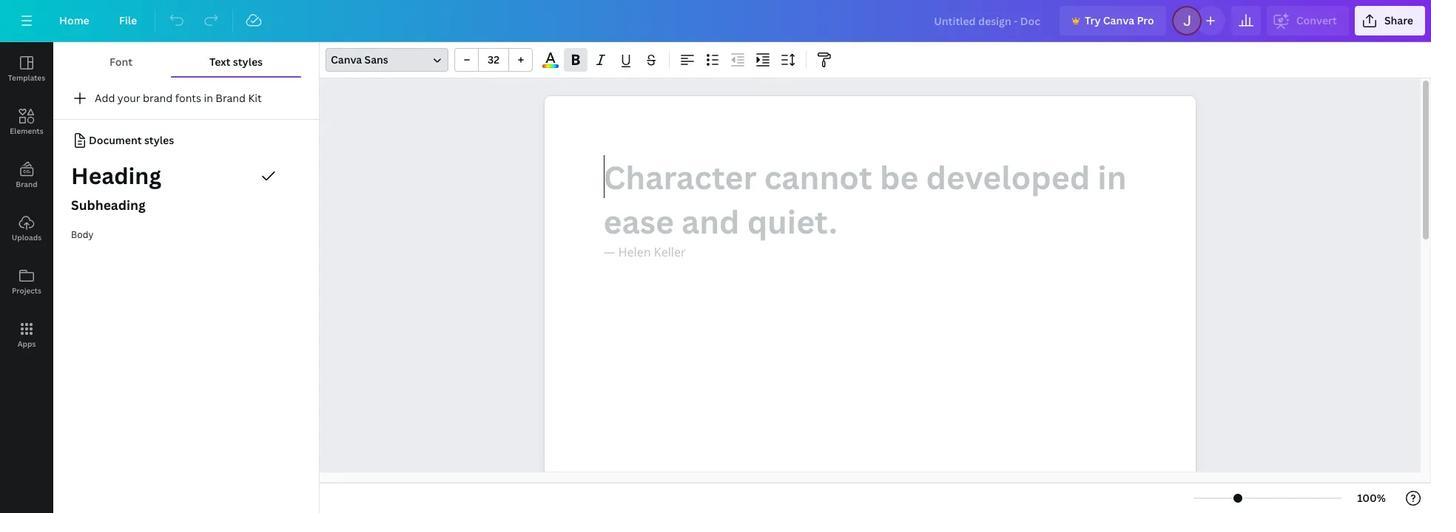 Task type: vqa. For each thing, say whether or not it's contained in the screenshot.
"button"
no



Task type: locate. For each thing, give the bounding box(es) containing it.
canva left sans at the top left of the page
[[331, 53, 362, 67]]

main menu bar
[[0, 0, 1432, 42]]

– – number field
[[483, 53, 504, 67]]

brand inside button
[[16, 179, 38, 189]]

canva right try
[[1104, 13, 1135, 27]]

styles inside text styles button
[[233, 55, 263, 69]]

sans
[[365, 53, 388, 67]]

uploads button
[[0, 202, 53, 255]]

font button
[[71, 48, 171, 76]]

None text field
[[544, 96, 1196, 514]]

subheading button
[[53, 191, 319, 221]]

styles down brand
[[144, 133, 174, 147]]

0 vertical spatial canva
[[1104, 13, 1135, 27]]

styles for document styles
[[144, 133, 174, 147]]

body
[[71, 229, 93, 242]]

0 vertical spatial brand
[[216, 91, 246, 105]]

0 horizontal spatial brand
[[16, 179, 38, 189]]

1 vertical spatial canva
[[331, 53, 362, 67]]

canva sans button
[[326, 48, 449, 72]]

heading button
[[53, 158, 319, 194]]

brand
[[216, 91, 246, 105], [16, 179, 38, 189]]

your
[[118, 91, 140, 105]]

brand up "uploads" button
[[16, 179, 38, 189]]

brand button
[[0, 149, 53, 202]]

canva
[[1104, 13, 1135, 27], [331, 53, 362, 67]]

color range image
[[543, 65, 559, 68]]

1 horizontal spatial brand
[[216, 91, 246, 105]]

0 horizontal spatial styles
[[144, 133, 174, 147]]

100%
[[1358, 492, 1386, 506]]

kit
[[248, 91, 262, 105]]

1 vertical spatial brand
[[16, 179, 38, 189]]

try canva pro
[[1085, 13, 1155, 27]]

projects button
[[0, 255, 53, 309]]

try
[[1085, 13, 1101, 27]]

100% button
[[1348, 487, 1396, 511]]

brand right in
[[216, 91, 246, 105]]

canva inside popup button
[[331, 53, 362, 67]]

1 vertical spatial styles
[[144, 133, 174, 147]]

styles
[[233, 55, 263, 69], [144, 133, 174, 147]]

1 horizontal spatial styles
[[233, 55, 263, 69]]

add
[[95, 91, 115, 105]]

convert button
[[1267, 6, 1349, 36]]

templates
[[8, 73, 45, 83]]

file
[[119, 13, 137, 27]]

styles right text
[[233, 55, 263, 69]]

0 horizontal spatial canva
[[331, 53, 362, 67]]

try canva pro button
[[1060, 6, 1166, 36]]

fonts
[[175, 91, 201, 105]]

brand inside button
[[216, 91, 246, 105]]

1 horizontal spatial canva
[[1104, 13, 1135, 27]]

document styles
[[89, 133, 174, 147]]

pro
[[1137, 13, 1155, 27]]

group
[[454, 48, 533, 72]]

0 vertical spatial styles
[[233, 55, 263, 69]]

uploads
[[12, 232, 42, 243]]



Task type: describe. For each thing, give the bounding box(es) containing it.
text styles button
[[171, 48, 301, 76]]

canva inside button
[[1104, 13, 1135, 27]]

share
[[1385, 13, 1414, 27]]

Design title text field
[[923, 6, 1054, 36]]

elements
[[10, 126, 43, 136]]

file button
[[107, 6, 149, 36]]

apps
[[17, 339, 36, 349]]

add your brand fonts in brand kit
[[95, 91, 262, 105]]

home link
[[47, 6, 101, 36]]

canva sans
[[331, 53, 388, 67]]

templates button
[[0, 42, 53, 95]]

font
[[110, 55, 133, 69]]

in
[[204, 91, 213, 105]]

projects
[[12, 286, 41, 296]]

body button
[[53, 221, 319, 250]]

heading
[[71, 161, 161, 191]]

convert
[[1297, 13, 1337, 27]]

add your brand fonts in brand kit button
[[53, 84, 319, 113]]

elements button
[[0, 95, 53, 149]]

share button
[[1355, 6, 1426, 36]]

styles for text styles
[[233, 55, 263, 69]]

text
[[210, 55, 231, 69]]

text styles
[[210, 55, 263, 69]]

home
[[59, 13, 89, 27]]

side panel tab list
[[0, 42, 53, 362]]

document
[[89, 133, 142, 147]]

apps button
[[0, 309, 53, 362]]

brand
[[143, 91, 173, 105]]

subheading
[[71, 196, 146, 214]]



